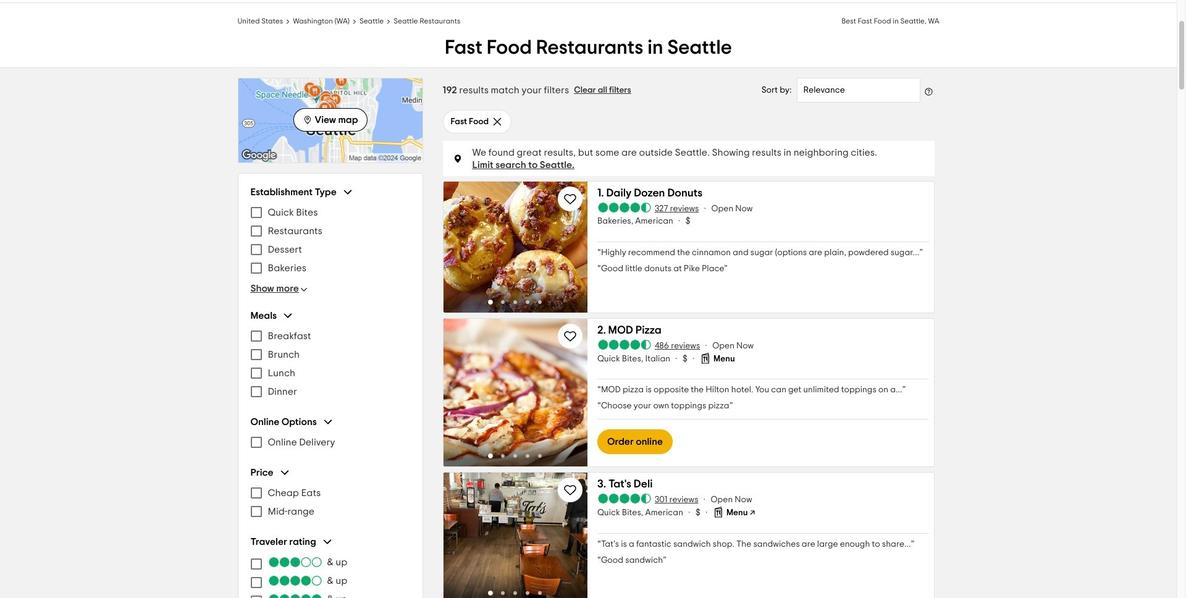 Task type: describe. For each thing, give the bounding box(es) containing it.
menu for second group
[[251, 327, 410, 401]]

2 group from the top
[[251, 310, 410, 401]]

save to a trip image for 3rd carousel of images figure
[[563, 483, 578, 498]]

3 carousel of images figure from the top
[[444, 473, 588, 598]]

5 group from the top
[[251, 536, 410, 598]]



Task type: vqa. For each thing, say whether or not it's contained in the screenshot.
the 497 contributions 530 helpful votes
no



Task type: locate. For each thing, give the bounding box(es) containing it.
0 vertical spatial save to a trip image
[[563, 329, 578, 344]]

2 carousel of images figure from the top
[[444, 319, 588, 467]]

4 group from the top
[[251, 467, 410, 521]]

menu
[[251, 203, 410, 278], [251, 327, 410, 401], [251, 484, 410, 521], [251, 553, 410, 598]]

1 vertical spatial carousel of images figure
[[444, 319, 588, 467]]

3 group from the top
[[251, 416, 410, 452]]

save to a trip image for second carousel of images figure from the top
[[563, 329, 578, 344]]

save to a trip image
[[563, 192, 578, 206]]

2 menu from the top
[[251, 327, 410, 401]]

0 vertical spatial carousel of images figure
[[444, 182, 588, 313]]

group
[[251, 186, 410, 295], [251, 310, 410, 401], [251, 416, 410, 452], [251, 467, 410, 521], [251, 536, 410, 598]]

2 save to a trip image from the top
[[563, 483, 578, 498]]

menu for first group from the bottom
[[251, 553, 410, 598]]

2 vertical spatial carousel of images figure
[[444, 473, 588, 598]]

save to a trip image
[[563, 329, 578, 344], [563, 483, 578, 498]]

3 menu from the top
[[251, 484, 410, 521]]

4 menu from the top
[[251, 553, 410, 598]]

1 group from the top
[[251, 186, 410, 295]]

1 save to a trip image from the top
[[563, 329, 578, 344]]

1 carousel of images figure from the top
[[444, 182, 588, 313]]

1 vertical spatial save to a trip image
[[563, 483, 578, 498]]

menu for fourth group from the top of the page
[[251, 484, 410, 521]]

1 menu from the top
[[251, 203, 410, 278]]

carousel of images figure
[[444, 182, 588, 313], [444, 319, 588, 467], [444, 473, 588, 598]]



